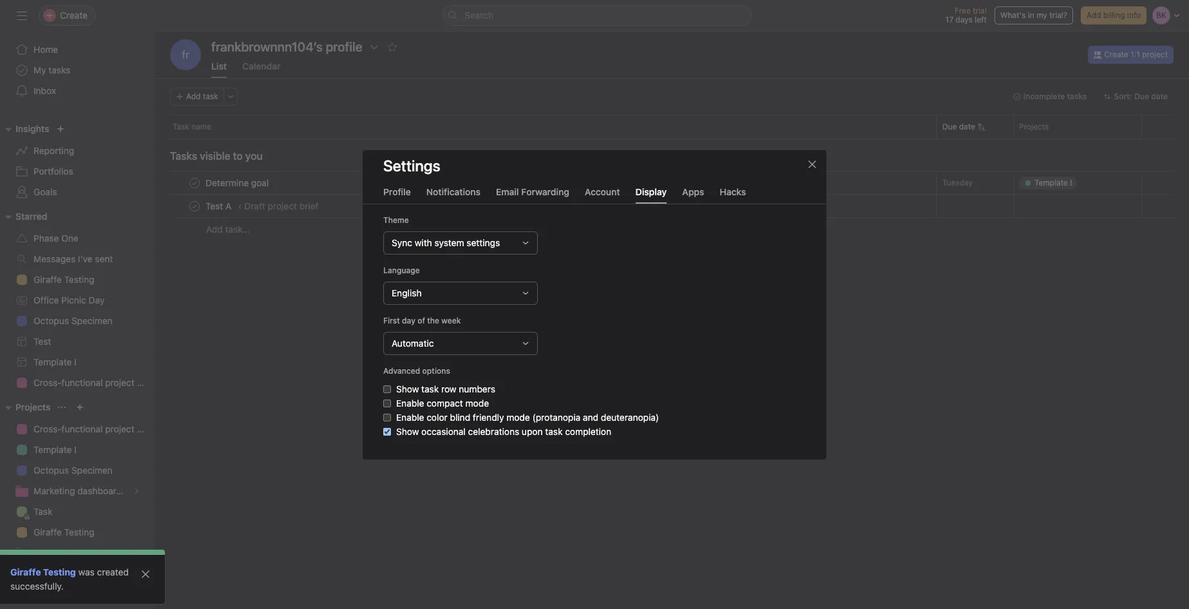 Task type: vqa. For each thing, say whether or not it's contained in the screenshot.
2nd Mark complete icon from the bottom
no



Task type: describe. For each thing, give the bounding box(es) containing it.
row
[[442, 383, 457, 394]]

first day of the week
[[384, 316, 461, 325]]

add task… row
[[155, 217, 1190, 241]]

profile
[[384, 186, 411, 197]]

row containing task name
[[155, 115, 1190, 139]]

specimen inside projects 'element'
[[71, 465, 113, 476]]

determine goal cell
[[155, 171, 938, 195]]

giraffe testing inside projects 'element'
[[34, 527, 94, 538]]

phase
[[34, 233, 59, 244]]

projects inside row
[[1020, 122, 1050, 131]]

plan inside projects 'element'
[[137, 423, 155, 434]]

insights button
[[0, 121, 49, 137]]

test link
[[8, 331, 147, 352]]

celebrations
[[468, 426, 520, 437]]

display button
[[636, 186, 667, 203]]

specimen inside starred 'element'
[[71, 315, 113, 326]]

reporting link
[[8, 141, 147, 161]]

projects element
[[0, 396, 155, 566]]

compact
[[427, 397, 463, 408]]

Enable compact mode checkbox
[[384, 399, 391, 407]]

projects button
[[0, 400, 51, 415]]

settings
[[467, 237, 500, 248]]

tuesday
[[943, 178, 973, 188]]

1:1
[[1131, 50, 1141, 59]]

created
[[97, 567, 129, 578]]

marketing dashboards link
[[8, 481, 147, 501]]

my tasks
[[34, 64, 71, 75]]

tree grid containing ‹ draft project brief
[[155, 171, 1190, 241]]

messages i've sent
[[34, 253, 113, 264]]

tasks visible to you
[[170, 150, 263, 162]]

settings
[[384, 156, 441, 174]]

hide sidebar image
[[17, 10, 27, 21]]

due
[[943, 122, 958, 131]]

add for add task…
[[206, 224, 223, 235]]

marketing dashboard
[[34, 547, 122, 558]]

1 octopus specimen link from the top
[[8, 311, 147, 331]]

advanced
[[384, 366, 420, 375]]

week
[[442, 316, 461, 325]]

search button
[[443, 5, 752, 26]]

2 octopus specimen link from the top
[[8, 460, 147, 481]]

options
[[423, 366, 451, 375]]

add for add task
[[186, 92, 201, 101]]

insights element
[[0, 117, 155, 205]]

project inside test a cell
[[268, 200, 297, 211]]

ascending image
[[979, 123, 986, 131]]

list
[[211, 61, 227, 72]]

Determine goal text field
[[203, 176, 273, 189]]

create
[[1105, 50, 1129, 59]]

profile button
[[384, 186, 411, 203]]

task link
[[8, 501, 147, 522]]

show for show task row numbers
[[396, 383, 419, 394]]

add for add billing info
[[1087, 10, 1102, 20]]

Test A text field
[[203, 199, 235, 212]]

create 1:1 project
[[1105, 50, 1169, 59]]

cross-functional project plan inside starred 'element'
[[34, 377, 155, 388]]

1 cross-functional project plan link from the top
[[8, 373, 155, 393]]

automatic
[[392, 337, 434, 348]]

i inside starred 'element'
[[74, 356, 76, 367]]

marketing for marketing dashboards
[[34, 485, 75, 496]]

show for show occasional celebrations upon task completion
[[396, 426, 419, 437]]

portfolios link
[[8, 161, 147, 182]]

add task
[[186, 92, 218, 101]]

add billing info button
[[1082, 6, 1147, 24]]

template i inside starred 'element'
[[34, 356, 76, 367]]

day
[[402, 316, 416, 325]]

left
[[975, 15, 987, 24]]

search list box
[[443, 5, 752, 26]]

messages
[[34, 253, 76, 264]]

Enable color blind friendly mode (protanopia and deuteranopia) checkbox
[[384, 413, 391, 421]]

enable for enable compact mode
[[396, 397, 424, 408]]

tuesday row
[[155, 171, 1190, 195]]

you
[[245, 150, 263, 162]]

i've
[[78, 253, 93, 264]]

email forwarding
[[496, 186, 570, 197]]

numbers
[[459, 383, 496, 394]]

‹ draft project brief
[[238, 200, 319, 211]]

phase one
[[34, 233, 78, 244]]

functional inside starred 'element'
[[61, 377, 103, 388]]

octopus specimen inside projects 'element'
[[34, 465, 113, 476]]

Show occasional celebrations upon task completion checkbox
[[384, 428, 391, 435]]

free trial 17 days left
[[946, 6, 987, 24]]

calendar
[[242, 61, 281, 72]]

in
[[1029, 10, 1035, 20]]

project inside projects 'element'
[[105, 423, 135, 434]]

1 template i link from the top
[[8, 352, 147, 373]]

2 cross-functional project plan link from the top
[[8, 419, 155, 440]]

close image
[[808, 159, 818, 169]]

reporting
[[34, 145, 74, 156]]

inbox link
[[8, 81, 147, 101]]

forwarding
[[522, 186, 570, 197]]

trial?
[[1050, 10, 1068, 20]]

starred
[[15, 211, 47, 222]]

due date
[[943, 122, 976, 131]]

home
[[34, 44, 58, 55]]

what's in my trial?
[[1001, 10, 1068, 20]]

global element
[[0, 32, 155, 109]]

giraffe for giraffe testing link to the middle
[[34, 527, 62, 538]]

starred element
[[0, 205, 155, 396]]

english button
[[384, 281, 538, 305]]

of
[[418, 316, 425, 325]]

search
[[465, 10, 494, 21]]

picnic
[[61, 295, 86, 306]]

plan inside starred 'element'
[[137, 377, 155, 388]]

to
[[233, 150, 243, 162]]

name
[[192, 122, 211, 131]]

sync with system settings button
[[384, 231, 538, 254]]

giraffe for the top giraffe testing link
[[34, 274, 62, 285]]

sync with system settings
[[392, 237, 500, 248]]

Show task row numbers checkbox
[[384, 385, 391, 393]]

email
[[496, 186, 519, 197]]

goals link
[[8, 182, 147, 202]]

hacks
[[720, 186, 747, 197]]



Task type: locate. For each thing, give the bounding box(es) containing it.
invite button
[[12, 581, 68, 604]]

enable for enable color blind friendly mode (protanopia and deuteranopia)
[[396, 412, 424, 423]]

project up the dashboards
[[105, 423, 135, 434]]

2 marketing from the top
[[34, 547, 75, 558]]

show task row numbers
[[396, 383, 496, 394]]

cross- up projects dropdown button
[[34, 377, 61, 388]]

what's
[[1001, 10, 1026, 20]]

specimen down day
[[71, 315, 113, 326]]

0 vertical spatial add
[[1087, 10, 1102, 20]]

draft
[[244, 200, 265, 211]]

project right 1:1
[[1143, 50, 1169, 59]]

my
[[1037, 10, 1048, 20]]

theme
[[384, 215, 409, 225]]

functional up marketing dashboards
[[61, 423, 103, 434]]

giraffe testing link up successfully. on the left of page
[[10, 567, 76, 578]]

1 vertical spatial cross-
[[34, 423, 61, 434]]

1 vertical spatial show
[[396, 426, 419, 437]]

2 specimen from the top
[[71, 465, 113, 476]]

task left row
[[422, 383, 439, 394]]

marketing for marketing dashboard
[[34, 547, 75, 558]]

cross- down projects dropdown button
[[34, 423, 61, 434]]

dashboards
[[77, 485, 127, 496]]

0 vertical spatial task
[[173, 122, 189, 131]]

projects inside dropdown button
[[15, 402, 51, 413]]

show occasional celebrations upon task completion
[[396, 426, 612, 437]]

0 vertical spatial giraffe
[[34, 274, 62, 285]]

2 vertical spatial testing
[[43, 567, 76, 578]]

blind
[[450, 412, 471, 423]]

template down test on the left bottom
[[34, 356, 72, 367]]

date
[[960, 122, 976, 131]]

1 vertical spatial giraffe testing
[[34, 527, 94, 538]]

0 vertical spatial octopus specimen link
[[8, 311, 147, 331]]

office
[[34, 295, 59, 306]]

marketing dashboard link
[[8, 543, 147, 563]]

1 vertical spatial cross-functional project plan
[[34, 423, 155, 434]]

functional inside projects 'element'
[[61, 423, 103, 434]]

add task…
[[206, 224, 250, 235]]

1 vertical spatial task
[[34, 506, 53, 517]]

2 vertical spatial giraffe
[[10, 567, 41, 578]]

2 horizontal spatial task
[[545, 426, 563, 437]]

cross-functional project plan up the dashboards
[[34, 423, 155, 434]]

task for show
[[422, 383, 439, 394]]

days
[[956, 15, 973, 24]]

2 vertical spatial giraffe testing link
[[10, 567, 76, 578]]

testing down task link
[[64, 527, 94, 538]]

1 horizontal spatial task
[[422, 383, 439, 394]]

1 vertical spatial template i link
[[8, 440, 147, 460]]

add task… button
[[206, 222, 250, 237]]

0 vertical spatial marketing
[[34, 485, 75, 496]]

cross-functional project plan link
[[8, 373, 155, 393], [8, 419, 155, 440]]

1 vertical spatial plan
[[137, 423, 155, 434]]

2 octopus specimen from the top
[[34, 465, 113, 476]]

mode down numbers
[[466, 397, 489, 408]]

0 vertical spatial octopus
[[34, 315, 69, 326]]

2 vertical spatial task
[[545, 426, 563, 437]]

1 plan from the top
[[137, 377, 155, 388]]

‹
[[238, 200, 242, 211]]

0 horizontal spatial mode
[[466, 397, 489, 408]]

2 horizontal spatial add
[[1087, 10, 1102, 20]]

office picnic day
[[34, 295, 105, 306]]

free
[[955, 6, 971, 15]]

0 vertical spatial template i
[[34, 356, 76, 367]]

1 show from the top
[[396, 383, 419, 394]]

add to starred image
[[387, 42, 397, 52]]

1 vertical spatial octopus specimen link
[[8, 460, 147, 481]]

team button
[[0, 570, 38, 585]]

phase one link
[[8, 228, 147, 249]]

test
[[34, 336, 51, 347]]

the
[[428, 316, 440, 325]]

1 vertical spatial template
[[34, 444, 72, 455]]

1 template i from the top
[[34, 356, 76, 367]]

2 cross-functional project plan from the top
[[34, 423, 155, 434]]

Completed checkbox
[[187, 175, 202, 190], [187, 198, 202, 214]]

billing
[[1104, 10, 1126, 20]]

cross-functional project plan
[[34, 377, 155, 388], [34, 423, 155, 434]]

add billing info
[[1087, 10, 1142, 20]]

1 enable from the top
[[396, 397, 424, 408]]

0 vertical spatial specimen
[[71, 315, 113, 326]]

system
[[435, 237, 464, 248]]

1 vertical spatial i
[[74, 444, 76, 455]]

1 horizontal spatial projects
[[1020, 122, 1050, 131]]

starred button
[[0, 209, 47, 224]]

close image
[[141, 569, 151, 579]]

0 vertical spatial enable
[[396, 397, 424, 408]]

1 horizontal spatial add
[[206, 224, 223, 235]]

1 octopus from the top
[[34, 315, 69, 326]]

giraffe up office
[[34, 274, 62, 285]]

2 template i link from the top
[[8, 440, 147, 460]]

giraffe testing inside starred 'element'
[[34, 274, 94, 285]]

color
[[427, 412, 448, 423]]

list link
[[211, 61, 227, 78]]

first
[[384, 316, 400, 325]]

1 vertical spatial giraffe
[[34, 527, 62, 538]]

‹ draft project brief row
[[155, 194, 1190, 218]]

completed image
[[187, 175, 202, 190]]

1 horizontal spatial task
[[173, 122, 189, 131]]

enable right 'enable color blind friendly mode (protanopia and deuteranopia)' checkbox
[[396, 412, 424, 423]]

octopus up marketing dashboards link
[[34, 465, 69, 476]]

completed image
[[187, 198, 202, 214]]

apps button
[[683, 186, 705, 203]]

enable right enable compact mode option
[[396, 397, 424, 408]]

giraffe testing link up 'picnic'
[[8, 269, 147, 290]]

1 completed checkbox from the top
[[187, 175, 202, 190]]

1 template from the top
[[34, 356, 72, 367]]

1 octopus specimen from the top
[[34, 315, 113, 326]]

0 vertical spatial projects
[[1020, 122, 1050, 131]]

(protanopia
[[533, 412, 581, 423]]

octopus
[[34, 315, 69, 326], [34, 465, 69, 476]]

cross-functional project plan link down projects dropdown button
[[8, 419, 155, 440]]

1 vertical spatial task
[[422, 383, 439, 394]]

completed checkbox inside determine goal cell
[[187, 175, 202, 190]]

giraffe testing link
[[8, 269, 147, 290], [8, 522, 147, 543], [10, 567, 76, 578]]

visible
[[200, 150, 230, 162]]

task inside button
[[203, 92, 218, 101]]

1 functional from the top
[[61, 377, 103, 388]]

task for add
[[203, 92, 218, 101]]

cross- inside starred 'element'
[[34, 377, 61, 388]]

1 cross-functional project plan from the top
[[34, 377, 155, 388]]

octopus inside starred 'element'
[[34, 315, 69, 326]]

insights
[[15, 123, 49, 134]]

2 functional from the top
[[61, 423, 103, 434]]

1 vertical spatial projects
[[15, 402, 51, 413]]

enable compact mode
[[396, 397, 489, 408]]

inbox
[[34, 85, 56, 96]]

project inside the create 1:1 project 'button'
[[1143, 50, 1169, 59]]

0 vertical spatial cross-functional project plan
[[34, 377, 155, 388]]

template i up marketing dashboards link
[[34, 444, 76, 455]]

advanced options
[[384, 366, 451, 375]]

2 show from the top
[[396, 426, 419, 437]]

1 horizontal spatial mode
[[507, 412, 530, 423]]

octopus specimen down 'picnic'
[[34, 315, 113, 326]]

task down list link
[[203, 92, 218, 101]]

i up marketing dashboards
[[74, 444, 76, 455]]

dashboard
[[77, 547, 122, 558]]

specimen up the dashboards
[[71, 465, 113, 476]]

template inside starred 'element'
[[34, 356, 72, 367]]

0 vertical spatial functional
[[61, 377, 103, 388]]

i
[[74, 356, 76, 367], [74, 444, 76, 455]]

task down marketing dashboards link
[[34, 506, 53, 517]]

tree grid
[[155, 171, 1190, 241]]

portfolios
[[34, 166, 73, 177]]

0 vertical spatial template
[[34, 356, 72, 367]]

automatic button
[[384, 332, 538, 355]]

language
[[384, 265, 420, 275]]

was created successfully.
[[10, 567, 129, 592]]

account
[[585, 186, 620, 197]]

my
[[34, 64, 46, 75]]

add up task name at the top
[[186, 92, 201, 101]]

add left billing
[[1087, 10, 1102, 20]]

2 i from the top
[[74, 444, 76, 455]]

0 horizontal spatial add
[[186, 92, 201, 101]]

cross-functional project plan inside projects 'element'
[[34, 423, 155, 434]]

mode up upon
[[507, 412, 530, 423]]

project inside starred 'element'
[[105, 377, 135, 388]]

0 vertical spatial template i link
[[8, 352, 147, 373]]

sent
[[95, 253, 113, 264]]

row
[[155, 115, 1190, 139], [170, 138, 1174, 139]]

octopus specimen link up marketing dashboards
[[8, 460, 147, 481]]

my tasks link
[[8, 60, 147, 81]]

0 vertical spatial testing
[[64, 274, 94, 285]]

giraffe testing link up marketing dashboard
[[8, 522, 147, 543]]

1 vertical spatial mode
[[507, 412, 530, 423]]

0 horizontal spatial task
[[203, 92, 218, 101]]

1 vertical spatial marketing
[[34, 547, 75, 558]]

1 vertical spatial enable
[[396, 412, 424, 423]]

octopus specimen up marketing dashboards link
[[34, 465, 113, 476]]

testing
[[64, 274, 94, 285], [64, 527, 94, 538], [43, 567, 76, 578]]

octopus inside projects 'element'
[[34, 465, 69, 476]]

frankbrownnn104's profile
[[211, 39, 363, 54]]

2 vertical spatial add
[[206, 224, 223, 235]]

cross- inside projects 'element'
[[34, 423, 61, 434]]

task inside projects 'element'
[[34, 506, 53, 517]]

2 octopus from the top
[[34, 465, 69, 476]]

notifications
[[427, 186, 481, 197]]

2 template from the top
[[34, 444, 72, 455]]

giraffe up successfully. on the left of page
[[10, 567, 41, 578]]

completed checkbox inside test a cell
[[187, 198, 202, 214]]

completed checkbox for test a text field at the left top of page
[[187, 198, 202, 214]]

account button
[[585, 186, 620, 203]]

marketing up task link
[[34, 485, 75, 496]]

was
[[78, 567, 95, 578]]

tasks
[[49, 64, 71, 75]]

task for task
[[34, 506, 53, 517]]

brief
[[300, 200, 319, 211]]

0 vertical spatial completed checkbox
[[187, 175, 202, 190]]

functional down test "link"
[[61, 377, 103, 388]]

octopus specimen inside starred 'element'
[[34, 315, 113, 326]]

template i down test on the left bottom
[[34, 356, 76, 367]]

1 vertical spatial giraffe testing link
[[8, 522, 147, 543]]

1 cross- from the top
[[34, 377, 61, 388]]

1 i from the top
[[74, 356, 76, 367]]

template i link
[[8, 352, 147, 373], [8, 440, 147, 460]]

template up marketing dashboards link
[[34, 444, 72, 455]]

2 cross- from the top
[[34, 423, 61, 434]]

1 vertical spatial octopus specimen
[[34, 465, 113, 476]]

i inside projects 'element'
[[74, 444, 76, 455]]

2 vertical spatial giraffe testing
[[10, 567, 76, 578]]

0 vertical spatial task
[[203, 92, 218, 101]]

i down test "link"
[[74, 356, 76, 367]]

create 1:1 project button
[[1089, 46, 1174, 64]]

task left the name
[[173, 122, 189, 131]]

home link
[[8, 39, 147, 60]]

giraffe inside projects 'element'
[[34, 527, 62, 538]]

2 completed checkbox from the top
[[187, 198, 202, 214]]

octopus down office
[[34, 315, 69, 326]]

0 vertical spatial cross-functional project plan link
[[8, 373, 155, 393]]

0 horizontal spatial projects
[[15, 402, 51, 413]]

testing up invite on the left of page
[[43, 567, 76, 578]]

giraffe testing up successfully. on the left of page
[[10, 567, 76, 578]]

task name
[[173, 122, 211, 131]]

mode
[[466, 397, 489, 408], [507, 412, 530, 423]]

cross-functional project plan down test "link"
[[34, 377, 155, 388]]

octopus specimen link
[[8, 311, 147, 331], [8, 460, 147, 481]]

goals
[[34, 186, 57, 197]]

1 specimen from the top
[[71, 315, 113, 326]]

show down advanced
[[396, 383, 419, 394]]

1 vertical spatial cross-functional project plan link
[[8, 419, 155, 440]]

completed checkbox down completed image
[[187, 198, 202, 214]]

octopus specimen link down 'picnic'
[[8, 311, 147, 331]]

giraffe testing down task link
[[34, 527, 94, 538]]

testing inside projects 'element'
[[64, 527, 94, 538]]

task for task name
[[173, 122, 189, 131]]

1 vertical spatial add
[[186, 92, 201, 101]]

project
[[1143, 50, 1169, 59], [268, 200, 297, 211], [105, 377, 135, 388], [105, 423, 135, 434]]

0 horizontal spatial task
[[34, 506, 53, 517]]

0 vertical spatial octopus specimen
[[34, 315, 113, 326]]

2 enable from the top
[[396, 412, 424, 423]]

template i link up marketing dashboards
[[8, 440, 147, 460]]

2 plan from the top
[[137, 423, 155, 434]]

template i inside projects 'element'
[[34, 444, 76, 455]]

apps
[[683, 186, 705, 197]]

testing down messages i've sent link
[[64, 274, 94, 285]]

testing inside starred 'element'
[[64, 274, 94, 285]]

0 vertical spatial giraffe testing
[[34, 274, 94, 285]]

one
[[61, 233, 78, 244]]

0 vertical spatial cross-
[[34, 377, 61, 388]]

17
[[946, 15, 954, 24]]

tasks
[[170, 150, 197, 162]]

template i link down test on the left bottom
[[8, 352, 147, 373]]

1 marketing from the top
[[34, 485, 75, 496]]

1 vertical spatial octopus
[[34, 465, 69, 476]]

giraffe testing up office picnic day
[[34, 274, 94, 285]]

0 vertical spatial i
[[74, 356, 76, 367]]

add inside "row"
[[206, 224, 223, 235]]

template inside projects 'element'
[[34, 444, 72, 455]]

cross-functional project plan link down test "link"
[[8, 373, 155, 393]]

completed checkbox up completed icon
[[187, 175, 202, 190]]

project down test "link"
[[105, 377, 135, 388]]

0 vertical spatial giraffe testing link
[[8, 269, 147, 290]]

completed checkbox for 'determine goal' text field
[[187, 175, 202, 190]]

office picnic day link
[[8, 290, 147, 311]]

0 vertical spatial plan
[[137, 377, 155, 388]]

project left brief
[[268, 200, 297, 211]]

add left the task…
[[206, 224, 223, 235]]

test a cell
[[155, 194, 938, 218]]

giraffe down task link
[[34, 527, 62, 538]]

1 vertical spatial functional
[[61, 423, 103, 434]]

what's in my trial? button
[[995, 6, 1074, 24]]

task down (protanopia
[[545, 426, 563, 437]]

2 template i from the top
[[34, 444, 76, 455]]

show right show occasional celebrations upon task completion option
[[396, 426, 419, 437]]

upon
[[522, 426, 543, 437]]

deuteranopia)
[[601, 412, 659, 423]]

1 vertical spatial testing
[[64, 527, 94, 538]]

hacks button
[[720, 186, 747, 203]]

1 vertical spatial template i
[[34, 444, 76, 455]]

functional
[[61, 377, 103, 388], [61, 423, 103, 434]]

marketing up was created successfully.
[[34, 547, 75, 558]]

messages i've sent link
[[8, 249, 147, 269]]

1 vertical spatial completed checkbox
[[187, 198, 202, 214]]

friendly
[[473, 412, 504, 423]]

1 vertical spatial specimen
[[71, 465, 113, 476]]

0 vertical spatial mode
[[466, 397, 489, 408]]

giraffe inside starred 'element'
[[34, 274, 62, 285]]

calendar link
[[242, 61, 281, 78]]

0 vertical spatial show
[[396, 383, 419, 394]]



